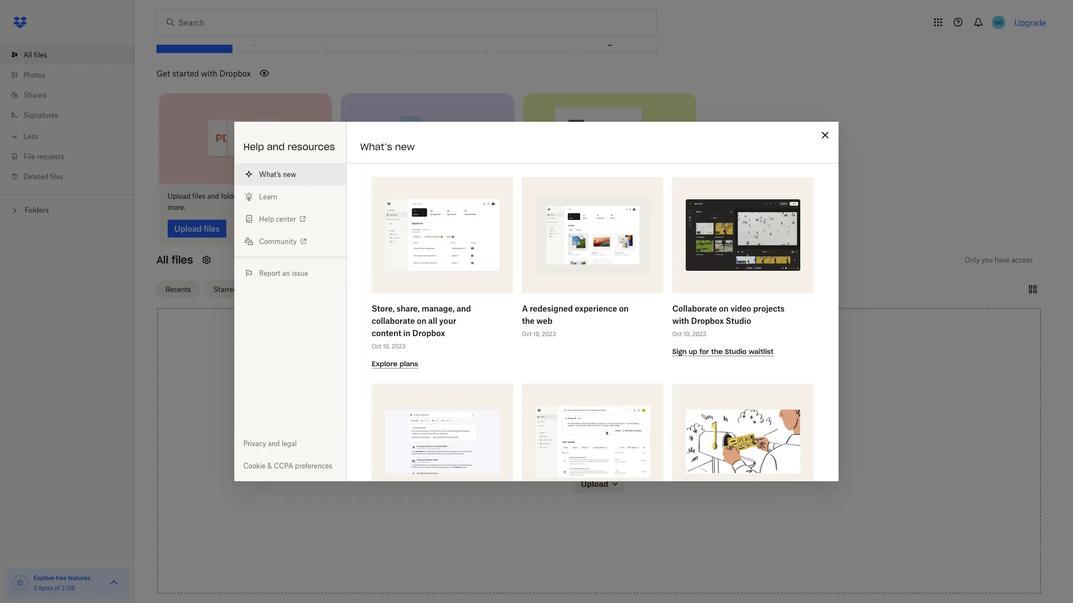 Task type: vqa. For each thing, say whether or not it's contained in the screenshot.
Help and resources dialog
yes



Task type: describe. For each thing, give the bounding box(es) containing it.
share, inside upload files and folders to edit, share, sign, and more.
[[268, 192, 287, 201]]

learn
[[259, 193, 277, 201]]

access
[[1012, 256, 1034, 264]]

install on desktop to work on files offline and stay synced.
[[350, 192, 492, 212]]

upgrade
[[1015, 18, 1047, 27]]

only
[[965, 256, 980, 264]]

what's inside button
[[259, 170, 281, 179]]

sign,
[[289, 192, 304, 201]]

privacy and legal link
[[235, 433, 346, 455]]

the all files section of dropbox image
[[535, 197, 650, 274]]

issue
[[292, 269, 308, 278]]

2023 inside "a redesigned experience on the web oct 10, 2023"
[[542, 331, 556, 338]]

10, inside "a redesigned experience on the web oct 10, 2023"
[[533, 331, 540, 338]]

edit,
[[253, 192, 267, 201]]

dropbox inside collaborate on video projects with dropbox studio oct 10, 2023
[[691, 316, 724, 326]]

upload
[[620, 451, 645, 461]]

explore plans link
[[372, 359, 418, 369]]

upload
[[168, 192, 191, 201]]

less image
[[9, 131, 20, 142]]

bytes
[[39, 585, 53, 592]]

redesigned
[[530, 304, 573, 313]]

only you have access
[[965, 256, 1034, 264]]

video
[[731, 304, 752, 313]]

what's new button
[[235, 163, 346, 186]]

cookie & ccpa preferences
[[244, 462, 333, 471]]

control
[[622, 192, 644, 201]]

cookie & ccpa preferences button
[[235, 455, 346, 478]]

get for get signatures
[[589, 37, 601, 46]]

folders button
[[0, 202, 134, 218]]

share files with anyone and control edit or view access.
[[532, 192, 683, 212]]

stay
[[350, 203, 363, 212]]

with for started
[[201, 68, 217, 78]]

oct inside "a redesigned experience on the web oct 10, 2023"
[[522, 331, 532, 338]]

and inside store, share, manage, and collaborate on all your content in dropbox oct 10, 2023
[[457, 304, 471, 313]]

access.
[[532, 203, 555, 212]]

desktop
[[381, 192, 407, 201]]

and up 'what's new' button
[[267, 141, 285, 153]]

collaborate on video projects with dropbox studio oct 10, 2023
[[673, 304, 785, 338]]

get signatures button
[[582, 10, 658, 53]]

1 vertical spatial all files
[[157, 254, 193, 267]]

help for help and resources
[[244, 141, 264, 153]]

files inside the install on desktop to work on files offline and stay synced.
[[444, 192, 457, 201]]

studio inside collaborate on video projects with dropbox studio oct 10, 2023
[[726, 316, 751, 326]]

sign
[[673, 348, 687, 357]]

photos link
[[9, 65, 134, 85]]

edit
[[646, 192, 658, 201]]

to for drop files here to upload
[[610, 451, 618, 461]]

with dropbox studio, users can collaborate on video projects image
[[686, 200, 801, 271]]

gb
[[66, 585, 75, 592]]

photos
[[23, 71, 45, 79]]

sign up for the studio waitlist link
[[673, 347, 774, 357]]

quota usage element
[[11, 575, 29, 593]]

shared
[[23, 91, 46, 99]]

new inside button
[[283, 170, 296, 179]]

report an issue
[[259, 269, 308, 278]]

signatures link
[[9, 105, 134, 125]]

what's new inside button
[[259, 170, 296, 179]]

store,
[[372, 304, 395, 313]]

legal
[[282, 440, 297, 448]]

1 horizontal spatial what's
[[360, 141, 392, 153]]

deleted
[[23, 173, 48, 181]]

all
[[428, 316, 437, 326]]

help and resources
[[244, 141, 335, 153]]

anyone
[[584, 192, 607, 201]]

all inside 'list item'
[[23, 51, 32, 59]]

offline
[[459, 192, 479, 201]]

recents
[[166, 285, 191, 294]]

upgrade link
[[1015, 18, 1047, 27]]

someone looking at a paper coupon image
[[686, 410, 801, 475]]

explore plans
[[372, 360, 418, 369]]

1 vertical spatial studio
[[725, 348, 747, 357]]

1 horizontal spatial new
[[395, 141, 415, 153]]

more.
[[168, 203, 186, 212]]

preferences
[[295, 462, 333, 471]]

to inside upload files and folders to edit, share, sign, and more.
[[245, 192, 251, 201]]

all files list item
[[0, 45, 134, 65]]

recents button
[[157, 280, 200, 298]]

explore for explore plans
[[372, 360, 397, 369]]

folders
[[25, 206, 49, 215]]

report
[[259, 269, 281, 278]]

for
[[700, 348, 709, 357]]

to for install on desktop to work on files offline and stay synced.
[[408, 192, 415, 201]]

synced.
[[365, 203, 389, 212]]

upload files and folders to edit, share, sign, and more.
[[168, 192, 318, 212]]

projects
[[753, 304, 785, 313]]

starred button
[[204, 280, 247, 298]]

deleted files link
[[9, 167, 134, 187]]

with for files
[[568, 192, 582, 201]]

files inside share files with anyone and control edit or view access.
[[553, 192, 566, 201]]

explore free features 0 bytes of 2 gb
[[34, 575, 91, 592]]

here
[[592, 451, 608, 461]]

get signatures
[[589, 37, 639, 46]]

your
[[439, 316, 456, 326]]

1 horizontal spatial what's new
[[360, 141, 415, 153]]

plans
[[400, 360, 418, 369]]

resources
[[288, 141, 335, 153]]

2023 inside collaborate on video projects with dropbox studio oct 10, 2023
[[692, 331, 706, 338]]



Task type: locate. For each thing, give the bounding box(es) containing it.
privacy and legal
[[244, 440, 297, 448]]

files inside 'list item'
[[34, 51, 47, 59]]

0 horizontal spatial 10,
[[383, 343, 390, 350]]

studio
[[726, 316, 751, 326], [725, 348, 747, 357]]

the inside "a redesigned experience on the web oct 10, 2023"
[[522, 316, 535, 326]]

1 horizontal spatial all
[[157, 254, 169, 267]]

10, down "content"
[[383, 343, 390, 350]]

on
[[372, 192, 379, 201], [434, 192, 442, 201], [619, 304, 629, 313], [719, 304, 729, 313], [417, 316, 426, 326]]

you
[[982, 256, 994, 264]]

1 horizontal spatial 2023
[[542, 331, 556, 338]]

view
[[668, 192, 683, 201]]

web
[[536, 316, 553, 326]]

help and resources dialog
[[235, 122, 839, 604]]

1 vertical spatial get
[[157, 68, 170, 78]]

with left anyone
[[568, 192, 582, 201]]

files up recents button in the left of the page
[[172, 254, 193, 267]]

and inside the install on desktop to work on files offline and stay synced.
[[481, 192, 492, 201]]

explore left plans
[[372, 360, 397, 369]]

waitlist
[[749, 348, 774, 357]]

help center
[[259, 215, 296, 223]]

folders
[[221, 192, 243, 201]]

dropbox ai helps users search for files in their folders image
[[535, 407, 650, 478]]

0 horizontal spatial all
[[23, 51, 32, 59]]

new
[[395, 141, 415, 153], [283, 170, 296, 179]]

all up recents button in the left of the page
[[157, 254, 169, 267]]

explore inside explore free features 0 bytes of 2 gb
[[34, 575, 54, 582]]

features
[[68, 575, 91, 582]]

on up synced. at the left top of the page
[[372, 192, 379, 201]]

work
[[416, 192, 432, 201]]

1 vertical spatial all
[[157, 254, 169, 267]]

2023 down web
[[542, 331, 556, 338]]

of
[[55, 585, 60, 592]]

get inside get signatures button
[[589, 37, 601, 46]]

0 vertical spatial studio
[[726, 316, 751, 326]]

a
[[522, 304, 528, 313]]

what's up 'learn'
[[259, 170, 281, 179]]

0 vertical spatial the
[[522, 316, 535, 326]]

oct inside store, share, manage, and collaborate on all your content in dropbox oct 10, 2023
[[372, 343, 381, 350]]

experience
[[575, 304, 617, 313]]

2023 up for
[[692, 331, 706, 338]]

10, inside store, share, manage, and collaborate on all your content in dropbox oct 10, 2023
[[383, 343, 390, 350]]

1 horizontal spatial all files
[[157, 254, 193, 267]]

studio left waitlist
[[725, 348, 747, 357]]

and inside share files with anyone and control edit or view access.
[[608, 192, 620, 201]]

the
[[522, 316, 535, 326], [711, 348, 723, 357]]

and right manage,
[[457, 304, 471, 313]]

list containing all files
[[0, 38, 134, 195]]

share, right edit,
[[268, 192, 287, 201]]

what's up install
[[360, 141, 392, 153]]

files right upload
[[192, 192, 206, 201]]

with
[[201, 68, 217, 78], [568, 192, 582, 201], [673, 316, 689, 326]]

get for get started with dropbox
[[157, 68, 170, 78]]

2 vertical spatial with
[[673, 316, 689, 326]]

and left control
[[608, 192, 620, 201]]

what's new up 'learn'
[[259, 170, 296, 179]]

0 vertical spatial dropbox
[[220, 68, 251, 78]]

what's new up desktop
[[360, 141, 415, 153]]

0 horizontal spatial oct
[[372, 343, 381, 350]]

share, up collaborate on the left of page
[[397, 304, 420, 313]]

1 horizontal spatial get
[[589, 37, 601, 46]]

have
[[995, 256, 1010, 264]]

install
[[350, 192, 370, 201]]

new up learn link
[[283, 170, 296, 179]]

on inside collaborate on video projects with dropbox studio oct 10, 2023
[[719, 304, 729, 313]]

drop files here to upload
[[554, 451, 645, 461]]

all up photos
[[23, 51, 32, 59]]

files right share
[[553, 192, 566, 201]]

all files up photos
[[23, 51, 47, 59]]

0 vertical spatial with
[[201, 68, 217, 78]]

1 vertical spatial what's new
[[259, 170, 296, 179]]

0 horizontal spatial with
[[201, 68, 217, 78]]

0 vertical spatial new
[[395, 141, 415, 153]]

or
[[660, 192, 667, 201]]

2 horizontal spatial dropbox
[[691, 316, 724, 326]]

0 horizontal spatial the
[[522, 316, 535, 326]]

on left video
[[719, 304, 729, 313]]

0 horizontal spatial share,
[[268, 192, 287, 201]]

0 vertical spatial explore
[[372, 360, 397, 369]]

to left edit,
[[245, 192, 251, 201]]

share
[[532, 192, 551, 201]]

to
[[245, 192, 251, 201], [408, 192, 415, 201], [610, 451, 618, 461]]

0 horizontal spatial new
[[283, 170, 296, 179]]

get left started
[[157, 68, 170, 78]]

10, inside collaborate on video projects with dropbox studio oct 10, 2023
[[684, 331, 691, 338]]

0 vertical spatial all files
[[23, 51, 47, 59]]

community link
[[235, 230, 346, 253]]

file requests
[[23, 152, 64, 161]]

an
[[282, 269, 290, 278]]

2 horizontal spatial with
[[673, 316, 689, 326]]

center
[[276, 215, 296, 223]]

community
[[259, 237, 297, 246]]

and right offline
[[481, 192, 492, 201]]

on inside store, share, manage, and collaborate on all your content in dropbox oct 10, 2023
[[417, 316, 426, 326]]

to inside the install on desktop to work on files offline and stay synced.
[[408, 192, 415, 201]]

started
[[172, 68, 199, 78]]

10, down web
[[533, 331, 540, 338]]

in
[[403, 329, 410, 338]]

to right here
[[610, 451, 618, 461]]

2
[[61, 585, 65, 592]]

dropbox
[[220, 68, 251, 78], [691, 316, 724, 326], [412, 329, 445, 338]]

1 vertical spatial explore
[[34, 575, 54, 582]]

0 horizontal spatial dropbox
[[220, 68, 251, 78]]

explore for explore free features 0 bytes of 2 gb
[[34, 575, 54, 582]]

1 horizontal spatial 10,
[[533, 331, 540, 338]]

1 horizontal spatial with
[[568, 192, 582, 201]]

0 horizontal spatial 2023
[[391, 343, 406, 350]]

starred
[[213, 285, 238, 294]]

shared link
[[9, 85, 134, 105]]

free
[[56, 575, 67, 582]]

requests
[[37, 152, 64, 161]]

the entry point screen of dropbox sign image
[[385, 200, 500, 271]]

files inside upload files and folders to edit, share, sign, and more.
[[192, 192, 206, 201]]

2 horizontal spatial 2023
[[692, 331, 706, 338]]

get started with dropbox
[[157, 68, 251, 78]]

help left the center
[[259, 215, 274, 223]]

&
[[268, 462, 272, 471]]

new up desktop
[[395, 141, 415, 153]]

collaborate
[[673, 304, 717, 313]]

on inside "a redesigned experience on the web oct 10, 2023"
[[619, 304, 629, 313]]

files up photos
[[34, 51, 47, 59]]

on left all
[[417, 316, 426, 326]]

1 vertical spatial with
[[568, 192, 582, 201]]

1 vertical spatial the
[[711, 348, 723, 357]]

the right for
[[711, 348, 723, 357]]

file
[[23, 152, 35, 161]]

1 horizontal spatial oct
[[522, 331, 532, 338]]

the down a
[[522, 316, 535, 326]]

dropbox down collaborate at the right
[[691, 316, 724, 326]]

with right started
[[201, 68, 217, 78]]

1 vertical spatial dropbox
[[691, 316, 724, 326]]

0 vertical spatial get
[[589, 37, 601, 46]]

privacy
[[244, 440, 266, 448]]

studio down video
[[726, 316, 751, 326]]

deleted files
[[23, 173, 63, 181]]

1 vertical spatial share,
[[397, 304, 420, 313]]

store, share, manage, and collaborate on all your content in dropbox oct 10, 2023
[[372, 304, 471, 350]]

help up 'what's new' button
[[244, 141, 264, 153]]

with down collaborate at the right
[[673, 316, 689, 326]]

0 horizontal spatial all files
[[23, 51, 47, 59]]

on right work
[[434, 192, 442, 201]]

collaborate
[[372, 316, 415, 326]]

0 horizontal spatial what's new
[[259, 170, 296, 179]]

files left here
[[574, 451, 590, 461]]

on right experience in the right bottom of the page
[[619, 304, 629, 313]]

sign up for the studio waitlist
[[673, 348, 774, 357]]

explore up bytes on the bottom of the page
[[34, 575, 54, 582]]

2023 inside store, share, manage, and collaborate on all your content in dropbox oct 10, 2023
[[391, 343, 406, 350]]

1 horizontal spatial share,
[[397, 304, 420, 313]]

all files up recents button in the left of the page
[[157, 254, 193, 267]]

manage,
[[422, 304, 455, 313]]

all files link
[[9, 45, 134, 65]]

0 vertical spatial share,
[[268, 192, 287, 201]]

list
[[0, 38, 134, 195]]

drop
[[554, 451, 572, 461]]

learn link
[[235, 186, 346, 208]]

signatures
[[603, 37, 639, 46]]

dropbox image
[[9, 11, 31, 34]]

dash answer screen image
[[385, 410, 500, 475]]

oct inside collaborate on video projects with dropbox studio oct 10, 2023
[[673, 331, 682, 338]]

oct up sign
[[673, 331, 682, 338]]

files left offline
[[444, 192, 457, 201]]

all
[[23, 51, 32, 59], [157, 254, 169, 267]]

2 horizontal spatial to
[[610, 451, 618, 461]]

0 horizontal spatial to
[[245, 192, 251, 201]]

2023
[[542, 331, 556, 338], [692, 331, 706, 338], [391, 343, 406, 350]]

up
[[689, 348, 698, 357]]

1 horizontal spatial dropbox
[[412, 329, 445, 338]]

1 vertical spatial new
[[283, 170, 296, 179]]

1 vertical spatial what's
[[259, 170, 281, 179]]

content
[[372, 329, 401, 338]]

file requests link
[[9, 147, 134, 167]]

to left work
[[408, 192, 415, 201]]

2 vertical spatial dropbox
[[412, 329, 445, 338]]

and right sign,
[[306, 192, 318, 201]]

with inside share files with anyone and control edit or view access.
[[568, 192, 582, 201]]

dropbox down all
[[412, 329, 445, 338]]

dropbox inside store, share, manage, and collaborate on all your content in dropbox oct 10, 2023
[[412, 329, 445, 338]]

10, up up
[[684, 331, 691, 338]]

0 horizontal spatial get
[[157, 68, 170, 78]]

with inside collaborate on video projects with dropbox studio oct 10, 2023
[[673, 316, 689, 326]]

signatures
[[23, 111, 58, 119]]

0 vertical spatial what's new
[[360, 141, 415, 153]]

share, inside store, share, manage, and collaborate on all your content in dropbox oct 10, 2023
[[397, 304, 420, 313]]

1 horizontal spatial to
[[408, 192, 415, 201]]

cookie
[[244, 462, 266, 471]]

explore
[[372, 360, 397, 369], [34, 575, 54, 582]]

ccpa
[[274, 462, 293, 471]]

0 horizontal spatial explore
[[34, 575, 54, 582]]

0 vertical spatial what's
[[360, 141, 392, 153]]

1 horizontal spatial explore
[[372, 360, 397, 369]]

1 vertical spatial help
[[259, 215, 274, 223]]

help for help center
[[259, 215, 274, 223]]

report an issue link
[[235, 262, 346, 285]]

get left 'signatures'
[[589, 37, 601, 46]]

0
[[34, 585, 37, 592]]

less
[[23, 132, 38, 141]]

dropbox right started
[[220, 68, 251, 78]]

oct down a
[[522, 331, 532, 338]]

and left legal
[[268, 440, 280, 448]]

and left folders at the left
[[207, 192, 219, 201]]

oct
[[522, 331, 532, 338], [673, 331, 682, 338], [372, 343, 381, 350]]

oct down "content"
[[372, 343, 381, 350]]

all files inside 'list item'
[[23, 51, 47, 59]]

2 horizontal spatial oct
[[673, 331, 682, 338]]

1 horizontal spatial the
[[711, 348, 723, 357]]

help center link
[[235, 208, 346, 230]]

2 horizontal spatial 10,
[[684, 331, 691, 338]]

files right deleted at the left top
[[50, 173, 63, 181]]

and
[[267, 141, 285, 153], [207, 192, 219, 201], [306, 192, 318, 201], [481, 192, 492, 201], [608, 192, 620, 201], [457, 304, 471, 313], [268, 440, 280, 448]]

2023 down in
[[391, 343, 406, 350]]

explore inside the help and resources dialog
[[372, 360, 397, 369]]

0 horizontal spatial what's
[[259, 170, 281, 179]]

0 vertical spatial help
[[244, 141, 264, 153]]

0 vertical spatial all
[[23, 51, 32, 59]]



